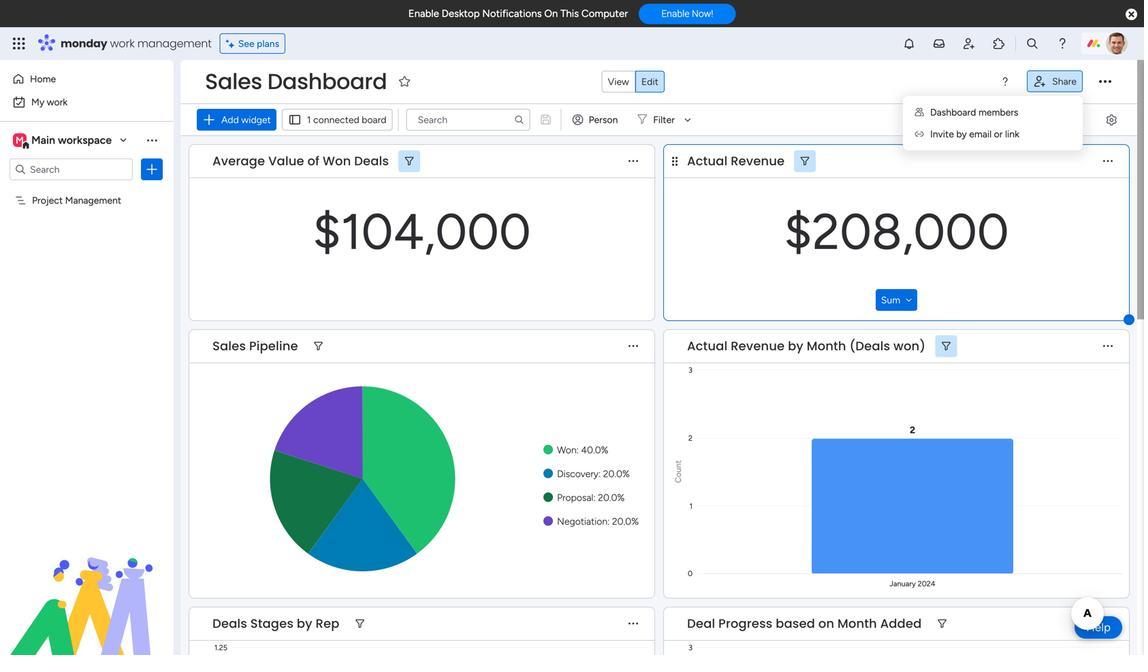 Task type: locate. For each thing, give the bounding box(es) containing it.
1 vertical spatial sales
[[213, 338, 246, 355]]

: for discovery
[[599, 469, 601, 480]]

won)
[[894, 338, 926, 355]]

my work
[[31, 96, 68, 108]]

dashboard up invite
[[930, 107, 976, 118]]

main
[[31, 134, 55, 147]]

: down 40.0%
[[599, 469, 601, 480]]

share button
[[1027, 70, 1083, 92]]

2 vertical spatial 20.0%
[[612, 516, 639, 528]]

1 horizontal spatial by
[[788, 338, 804, 355]]

filter button
[[632, 109, 696, 131]]

sales inside field
[[213, 338, 246, 355]]

0 vertical spatial month
[[807, 338, 846, 355]]

enable left now!
[[661, 8, 690, 19]]

email
[[969, 128, 992, 140]]

0 vertical spatial 20.0%
[[603, 469, 630, 480]]

1 vertical spatial revenue
[[731, 338, 785, 355]]

progress
[[719, 616, 773, 633]]

dashboard inside banner
[[267, 66, 387, 97]]

0 vertical spatial dashboard
[[267, 66, 387, 97]]

month left (deals
[[807, 338, 846, 355]]

add to favorites image
[[398, 75, 411, 88]]

proposal
[[557, 492, 593, 504]]

work
[[110, 36, 135, 51], [47, 96, 68, 108]]

1 horizontal spatial enable
[[661, 8, 690, 19]]

1 vertical spatial 20.0%
[[598, 492, 625, 504]]

20.0%
[[603, 469, 630, 480], [598, 492, 625, 504], [612, 516, 639, 528]]

more dots image
[[629, 156, 638, 166], [1103, 342, 1113, 352], [629, 620, 638, 629]]

connected
[[313, 114, 359, 126]]

2 horizontal spatial by
[[956, 128, 967, 140]]

1 vertical spatial actual
[[687, 338, 728, 355]]

dashboard members image
[[914, 107, 925, 118]]

0 horizontal spatial won
[[323, 153, 351, 170]]

revenue for actual revenue
[[731, 153, 785, 170]]

person
[[589, 114, 618, 126]]

dashboard up connected
[[267, 66, 387, 97]]

20.0% down proposal : 20.0%
[[612, 516, 639, 528]]

see plans button
[[220, 33, 285, 54]]

desktop
[[442, 7, 480, 20]]

1 vertical spatial by
[[788, 338, 804, 355]]

enable
[[408, 7, 439, 20], [661, 8, 690, 19]]

more options image
[[1099, 75, 1112, 88]]

sales dashboard
[[205, 66, 387, 97]]

won right "of"
[[323, 153, 351, 170]]

2 vertical spatial more dots image
[[1103, 620, 1113, 629]]

pipeline
[[249, 338, 298, 355]]

notifications image
[[902, 37, 916, 50]]

1 vertical spatial deals
[[213, 616, 247, 633]]

more dots image
[[1103, 156, 1113, 166], [629, 342, 638, 352], [1103, 620, 1113, 629]]

view button
[[602, 71, 635, 93]]

lottie animation image
[[0, 518, 174, 656]]

0 horizontal spatial dashboard
[[267, 66, 387, 97]]

40.0%
[[581, 445, 608, 456]]

revenue for actual revenue by month (deals won)
[[731, 338, 785, 355]]

sales for sales pipeline
[[213, 338, 246, 355]]

1 actual from the top
[[687, 153, 728, 170]]

home option
[[8, 68, 165, 90]]

2 vertical spatial by
[[297, 616, 312, 633]]

1 revenue from the top
[[731, 153, 785, 170]]

dashboard
[[267, 66, 387, 97], [930, 107, 976, 118]]

: for won
[[577, 445, 579, 456]]

1 vertical spatial more dots image
[[629, 342, 638, 352]]

revenue
[[731, 153, 785, 170], [731, 338, 785, 355]]

1 vertical spatial dashboard
[[930, 107, 976, 118]]

workspace image
[[13, 133, 27, 148]]

enable desktop notifications on this computer
[[408, 7, 628, 20]]

0 vertical spatial revenue
[[731, 153, 785, 170]]

negotiation
[[557, 516, 608, 528]]

deals
[[354, 153, 389, 170], [213, 616, 247, 633]]

deals down board
[[354, 153, 389, 170]]

20.0% down 40.0%
[[603, 469, 630, 480]]

edit button
[[635, 71, 665, 93]]

1
[[307, 114, 311, 126]]

2 enable from the left
[[661, 8, 690, 19]]

rep
[[316, 616, 339, 633]]

won up discovery
[[557, 445, 577, 456]]

: down "discovery : 20.0%"
[[593, 492, 596, 504]]

add widget
[[221, 114, 271, 126]]

2 vertical spatial more dots image
[[629, 620, 638, 629]]

work inside option
[[47, 96, 68, 108]]

management
[[65, 195, 121, 206]]

1 vertical spatial work
[[47, 96, 68, 108]]

workspace options image
[[145, 133, 159, 147]]

project
[[32, 195, 63, 206]]

actual
[[687, 153, 728, 170], [687, 338, 728, 355]]

widget
[[241, 114, 271, 126]]

1 horizontal spatial deals
[[354, 153, 389, 170]]

0 vertical spatial by
[[956, 128, 967, 140]]

search image
[[514, 114, 525, 125]]

: left 40.0%
[[577, 445, 579, 456]]

: down proposal : 20.0%
[[608, 516, 610, 528]]

by
[[956, 128, 967, 140], [788, 338, 804, 355], [297, 616, 312, 633]]

option
[[0, 188, 174, 191]]

actual inside field
[[687, 338, 728, 355]]

deal progress based on month added
[[687, 616, 922, 633]]

:
[[577, 445, 579, 456], [599, 469, 601, 480], [593, 492, 596, 504], [608, 516, 610, 528]]

work right the my
[[47, 96, 68, 108]]

Sales Dashboard field
[[202, 66, 390, 97]]

actual for actual revenue
[[687, 153, 728, 170]]

: for proposal
[[593, 492, 596, 504]]

0 vertical spatial more dots image
[[629, 156, 638, 166]]

2 revenue from the top
[[731, 338, 785, 355]]

revenue inside field
[[731, 338, 785, 355]]

1 horizontal spatial work
[[110, 36, 135, 51]]

Actual Revenue by Month (Deals won) field
[[684, 338, 929, 356]]

1 horizontal spatial dashboard
[[930, 107, 976, 118]]

sales inside banner
[[205, 66, 262, 97]]

month right on
[[838, 616, 877, 633]]

edit
[[641, 76, 659, 88]]

0 horizontal spatial deals
[[213, 616, 247, 633]]

20.0% up negotiation : 20.0%
[[598, 492, 625, 504]]

enable inside button
[[661, 8, 690, 19]]

sales left pipeline
[[213, 338, 246, 355]]

1 enable from the left
[[408, 7, 439, 20]]

0 horizontal spatial work
[[47, 96, 68, 108]]

revenue inside field
[[731, 153, 785, 170]]

0 horizontal spatial enable
[[408, 7, 439, 20]]

Search in workspace field
[[29, 162, 114, 177]]

deal
[[687, 616, 715, 633]]

proposal : 20.0%
[[557, 492, 625, 504]]

home
[[30, 73, 56, 85]]

deals left stages
[[213, 616, 247, 633]]

work for monday
[[110, 36, 135, 51]]

0 vertical spatial deals
[[354, 153, 389, 170]]

enable left the desktop
[[408, 7, 439, 20]]

month
[[807, 338, 846, 355], [838, 616, 877, 633]]

filter
[[653, 114, 675, 126]]

actual inside field
[[687, 153, 728, 170]]

help image
[[1056, 37, 1069, 50]]

sum
[[881, 294, 900, 306]]

more dots image for sales pipeline
[[629, 342, 638, 352]]

main workspace
[[31, 134, 112, 147]]

monday marketplace image
[[992, 37, 1006, 50]]

2 actual from the top
[[687, 338, 728, 355]]

invite by email or link
[[930, 128, 1019, 140]]

0 vertical spatial won
[[323, 153, 351, 170]]

sales
[[205, 66, 262, 97], [213, 338, 246, 355]]

computer
[[581, 7, 628, 20]]

Deal Progress based on Month Added field
[[684, 616, 925, 633]]

now!
[[692, 8, 713, 19]]

enable for enable now!
[[661, 8, 690, 19]]

won inside "field"
[[323, 153, 351, 170]]

select product image
[[12, 37, 26, 50]]

work right 'monday'
[[110, 36, 135, 51]]

Sales Pipeline field
[[209, 338, 302, 356]]

more dots image for deal progress based on month added
[[1103, 620, 1113, 629]]

1 vertical spatial won
[[557, 445, 577, 456]]

my work option
[[8, 91, 165, 113]]

0 vertical spatial work
[[110, 36, 135, 51]]

None search field
[[406, 109, 530, 131]]

1 vertical spatial more dots image
[[1103, 342, 1113, 352]]

more dots image for (deals
[[1103, 342, 1113, 352]]

1 vertical spatial month
[[838, 616, 877, 633]]

0 vertical spatial actual
[[687, 153, 728, 170]]

0 vertical spatial sales
[[205, 66, 262, 97]]

won : 40.0%
[[557, 445, 608, 456]]

none search field inside the sales dashboard banner
[[406, 109, 530, 131]]

stages
[[250, 616, 294, 633]]

Deals Stages by Rep field
[[209, 616, 343, 633]]

plans
[[257, 38, 279, 49]]

value
[[268, 153, 304, 170]]

won
[[323, 153, 351, 170], [557, 445, 577, 456]]

terry turtle image
[[1106, 33, 1128, 54]]

$208,000
[[784, 202, 1009, 262]]

enable for enable desktop notifications on this computer
[[408, 7, 439, 20]]

sales up add widget popup button
[[205, 66, 262, 97]]

0 horizontal spatial by
[[297, 616, 312, 633]]

m
[[16, 135, 24, 146]]



Task type: describe. For each thing, give the bounding box(es) containing it.
$104,000
[[313, 202, 531, 262]]

invite members image
[[962, 37, 976, 50]]

negotiation : 20.0%
[[557, 516, 639, 528]]

lottie animation element
[[0, 518, 174, 656]]

settings image
[[1105, 113, 1118, 127]]

enable now!
[[661, 8, 713, 19]]

help button
[[1075, 617, 1122, 640]]

actual revenue
[[687, 153, 785, 170]]

by for deals stages by rep
[[297, 616, 312, 633]]

20.0% for proposal : 20.0%
[[598, 492, 625, 504]]

arrow down image
[[680, 112, 696, 128]]

dapulse drag handle 3 image
[[672, 156, 678, 166]]

sum button
[[876, 289, 918, 311]]

sales pipeline
[[213, 338, 298, 355]]

deals inside "field"
[[354, 153, 389, 170]]

search everything image
[[1026, 37, 1039, 50]]

average value of won deals
[[213, 153, 389, 170]]

discovery : 20.0%
[[557, 469, 630, 480]]

workspace selection element
[[13, 132, 114, 150]]

dashboard members
[[930, 107, 1019, 118]]

month inside actual revenue by month (deals won) field
[[807, 338, 846, 355]]

discovery
[[557, 469, 599, 480]]

(deals
[[850, 338, 890, 355]]

dapulse close image
[[1126, 8, 1137, 22]]

average
[[213, 153, 265, 170]]

see plans
[[238, 38, 279, 49]]

on
[[544, 7, 558, 20]]

link
[[1005, 128, 1019, 140]]

menu image
[[1000, 76, 1011, 87]]

deals inside field
[[213, 616, 247, 633]]

deals stages by rep
[[213, 616, 339, 633]]

this
[[560, 7, 579, 20]]

notifications
[[482, 7, 542, 20]]

invite
[[930, 128, 954, 140]]

view
[[608, 76, 629, 88]]

home link
[[8, 68, 165, 90]]

project management list box
[[0, 186, 174, 396]]

added
[[880, 616, 922, 633]]

sales dashboard banner
[[180, 60, 1137, 136]]

work for my
[[47, 96, 68, 108]]

management
[[137, 36, 212, 51]]

1 connected board button
[[282, 109, 393, 131]]

my
[[31, 96, 44, 108]]

angle down image
[[906, 295, 912, 305]]

help
[[1086, 621, 1111, 635]]

monday work management
[[61, 36, 212, 51]]

by for actual revenue by month (deals won)
[[788, 338, 804, 355]]

1 horizontal spatial won
[[557, 445, 577, 456]]

: for negotiation
[[608, 516, 610, 528]]

sales for sales dashboard
[[205, 66, 262, 97]]

update feed image
[[932, 37, 946, 50]]

members
[[979, 107, 1019, 118]]

enable now! button
[[639, 4, 736, 24]]

of
[[307, 153, 320, 170]]

0 vertical spatial more dots image
[[1103, 156, 1113, 166]]

project management
[[32, 195, 121, 206]]

month inside deal progress based on month added field
[[838, 616, 877, 633]]

20.0% for discovery : 20.0%
[[603, 469, 630, 480]]

Average Value of Won Deals field
[[209, 153, 392, 170]]

options image
[[145, 163, 159, 176]]

my work link
[[8, 91, 165, 113]]

actual revenue by month (deals won)
[[687, 338, 926, 355]]

person button
[[567, 109, 626, 131]]

add widget button
[[197, 109, 276, 131]]

1 connected board
[[307, 114, 387, 126]]

see
[[238, 38, 254, 49]]

on
[[818, 616, 834, 633]]

board
[[362, 114, 387, 126]]

more dots image for deals
[[629, 156, 638, 166]]

actual for actual revenue by month (deals won)
[[687, 338, 728, 355]]

or
[[994, 128, 1003, 140]]

workspace
[[58, 134, 112, 147]]

add
[[221, 114, 239, 126]]

display modes group
[[602, 71, 665, 93]]

based
[[776, 616, 815, 633]]

share
[[1052, 76, 1077, 87]]

Actual Revenue field
[[684, 153, 788, 170]]

monday
[[61, 36, 107, 51]]

20.0% for negotiation : 20.0%
[[612, 516, 639, 528]]

Filter dashboard by text search field
[[406, 109, 530, 131]]

invite by email or link image
[[914, 129, 925, 140]]



Task type: vqa. For each thing, say whether or not it's contained in the screenshot.
the bottom Jeremy Miller icon
no



